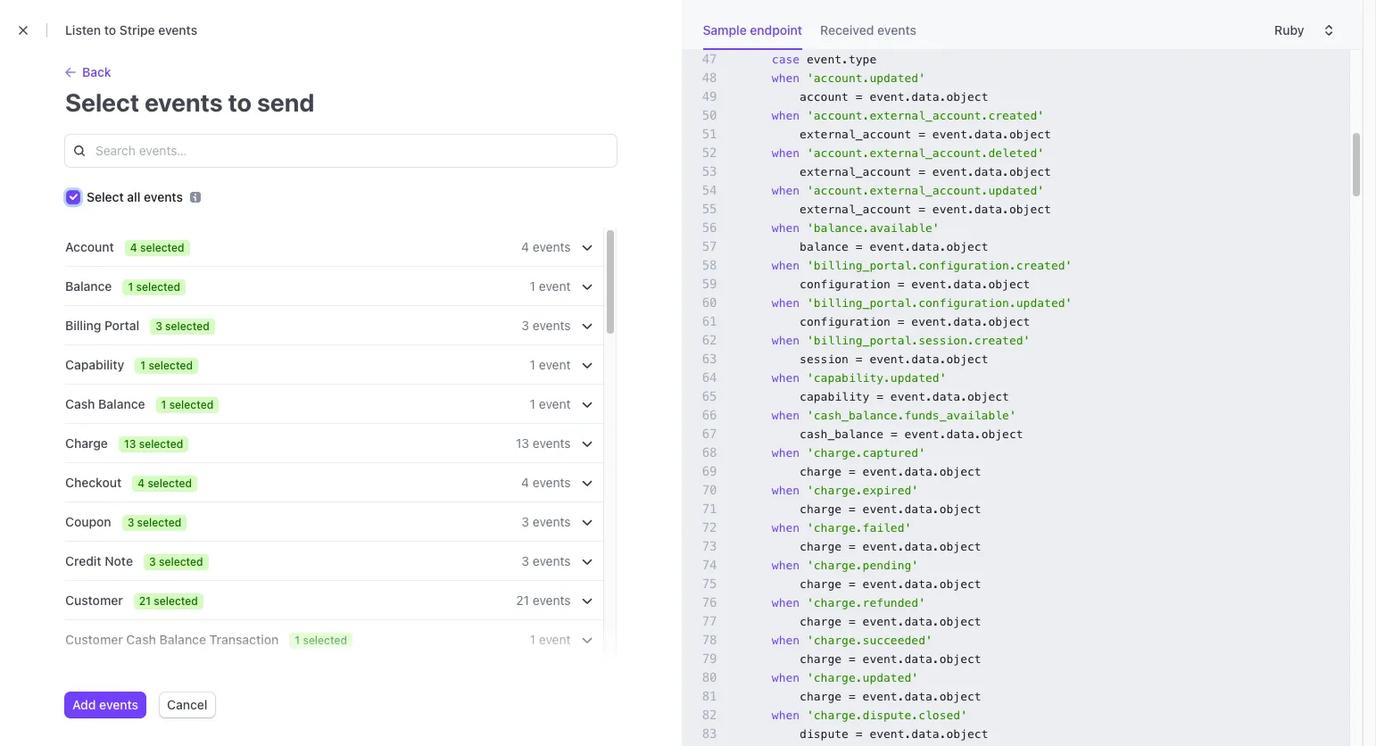 Task type: vqa. For each thing, say whether or not it's contained in the screenshot.
Transaction
yes



Task type: describe. For each thing, give the bounding box(es) containing it.
selected for capability
[[148, 359, 193, 372]]

data up 'charge.refunded'
[[905, 577, 932, 591]]

back
[[82, 64, 111, 79]]

add
[[72, 697, 96, 712]]

'account.external_account.updated'
[[807, 184, 1044, 197]]

data down 'account.external_account.updated'
[[974, 203, 1002, 216]]

'charge.refunded'
[[807, 596, 925, 610]]

listen
[[65, 22, 101, 37]]

events inside button
[[99, 697, 138, 712]]

2 3 events from the top
[[522, 514, 571, 529]]

3 when from the top
[[772, 146, 800, 160]]

selected for cash balance
[[169, 398, 214, 411]]

0 vertical spatial balance
[[65, 278, 112, 294]]

data down the 'charge.succeeded'
[[905, 652, 932, 666]]

1 vertical spatial cash
[[126, 632, 156, 647]]

3 events for note
[[522, 553, 571, 568]]

1 vertical spatial 3 selected
[[127, 516, 181, 529]]

1 event for capability
[[530, 357, 571, 372]]

'charge.failed'
[[807, 521, 912, 535]]

received events button
[[820, 18, 927, 50]]

21 for 21 selected
[[139, 594, 151, 608]]

data up 'charge.dispute.closed'
[[905, 690, 932, 703]]

data down 'billing_portal.configuration.updated'
[[953, 315, 981, 328]]

sample endpoint button
[[703, 18, 813, 50]]

data up 'billing_portal.configuration.created'
[[912, 240, 939, 253]]

3 external_account from the top
[[800, 203, 911, 216]]

'billing_portal.session.created'
[[807, 334, 1030, 347]]

select all events
[[87, 189, 183, 204]]

4 events for account
[[521, 239, 571, 254]]

11 when from the top
[[772, 446, 800, 460]]

billing
[[65, 318, 101, 333]]

1 event for cash balance
[[530, 396, 571, 411]]

data up 'account.external_account.deleted'
[[974, 128, 1002, 141]]

data down 'charge.expired'
[[905, 502, 932, 516]]

selected for customer cash balance transaction
[[303, 634, 347, 647]]

= down 'charge.updated' on the right bottom
[[849, 690, 856, 703]]

case
[[772, 53, 800, 66]]

'charge.dispute.closed'
[[807, 709, 967, 722]]

3 selected for note
[[149, 555, 203, 568]]

'billing_portal.configuration.created'
[[807, 259, 1072, 272]]

file button
[[54, 660, 592, 688]]

sample
[[703, 22, 747, 37]]

1 when from the top
[[772, 71, 800, 85]]

select events to send
[[65, 87, 314, 117]]

13 events
[[516, 436, 571, 451]]

12 when from the top
[[772, 484, 800, 497]]

events inside "button"
[[877, 22, 917, 37]]

account
[[65, 239, 114, 254]]

15 when from the top
[[772, 596, 800, 610]]

received
[[820, 22, 874, 37]]

= down 'account.external_account.created'
[[918, 128, 925, 141]]

= down 'charge.pending'
[[849, 577, 856, 591]]

= up 'capability.updated'
[[856, 353, 863, 366]]

18 when from the top
[[772, 709, 800, 722]]

checkout
[[65, 475, 122, 490]]

data up 'account.external_account.created'
[[912, 90, 939, 104]]

cash_balance
[[800, 427, 884, 441]]

back button
[[65, 63, 111, 81]]

3 charge from the top
[[800, 540, 842, 553]]

= down 'balance.available'
[[856, 240, 863, 253]]

'charge.pending'
[[807, 559, 918, 572]]

sample endpoint
[[703, 22, 802, 37]]

'capability.updated'
[[807, 371, 946, 385]]

14 when from the top
[[772, 559, 800, 572]]

balance
[[800, 240, 849, 253]]

= down 'charge.failed'
[[849, 540, 856, 553]]

cash balance
[[65, 396, 145, 411]]

21 events
[[516, 593, 571, 608]]

endpoint
[[750, 22, 802, 37]]

7 when from the top
[[772, 296, 800, 310]]

4 when from the top
[[772, 184, 800, 197]]

9 when from the top
[[772, 371, 800, 385]]

'charge.captured'
[[807, 446, 925, 460]]

= down 'capability.updated'
[[877, 390, 884, 403]]

1 charge from the top
[[800, 465, 842, 478]]

cancel
[[167, 697, 207, 712]]

data up 'charge.pending'
[[905, 540, 932, 553]]

'charge.succeeded'
[[807, 634, 932, 647]]

data up the 'charge.succeeded'
[[905, 615, 932, 628]]

portal
[[104, 318, 139, 333]]

data down 'billing_portal.configuration.created'
[[953, 278, 981, 291]]

21 selected
[[139, 594, 198, 608]]

2 charge from the top
[[800, 502, 842, 516]]

credit note
[[65, 553, 133, 568]]

3 events for portal
[[522, 318, 571, 333]]

8 when from the top
[[772, 334, 800, 347]]

session
[[800, 353, 849, 366]]

4 charge from the top
[[800, 577, 842, 591]]

'cash_balance.funds_available'
[[807, 409, 1016, 422]]



Task type: locate. For each thing, give the bounding box(es) containing it.
selected up 21 selected
[[159, 555, 203, 568]]

=
[[856, 90, 863, 104], [918, 128, 925, 141], [918, 165, 925, 178], [918, 203, 925, 216], [856, 240, 863, 253], [898, 278, 905, 291], [898, 315, 905, 328], [856, 353, 863, 366], [877, 390, 884, 403], [891, 427, 898, 441], [849, 465, 856, 478], [849, 502, 856, 516], [849, 540, 856, 553], [849, 577, 856, 591], [849, 615, 856, 628], [849, 652, 856, 666], [849, 690, 856, 703], [856, 727, 863, 741]]

1
[[530, 278, 535, 294], [128, 280, 133, 294], [530, 357, 535, 372], [140, 359, 146, 372], [530, 396, 535, 411], [161, 398, 166, 411], [530, 632, 535, 647], [295, 634, 300, 647]]

2 1 event from the top
[[530, 357, 571, 372]]

balance down the capability
[[98, 396, 145, 411]]

1 3 events from the top
[[522, 318, 571, 333]]

select left the all
[[87, 189, 124, 204]]

select down back
[[65, 87, 139, 117]]

0 vertical spatial configuration
[[800, 278, 891, 291]]

4 selected
[[130, 241, 184, 254], [138, 477, 192, 490]]

2 4 events from the top
[[521, 475, 571, 490]]

balance down 21 selected
[[159, 632, 206, 647]]

type
[[849, 53, 877, 66]]

data
[[912, 90, 939, 104], [974, 128, 1002, 141], [974, 165, 1002, 178], [974, 203, 1002, 216], [912, 240, 939, 253], [953, 278, 981, 291], [953, 315, 981, 328], [912, 353, 939, 366], [932, 390, 960, 403], [946, 427, 974, 441], [905, 465, 932, 478], [905, 502, 932, 516], [905, 540, 932, 553], [905, 577, 932, 591], [905, 615, 932, 628], [905, 652, 932, 666], [905, 690, 932, 703], [912, 727, 939, 741]]

1 event for customer cash balance transaction
[[530, 632, 571, 647]]

case event . type when 'account.updated' account = event . data . object when 'account.external_account.created' external_account = event . data . object when 'account.external_account.deleted' external_account = event . data . object when 'account.external_account.updated' external_account = event . data . object when 'balance.available' balance = event . data . object when 'billing_portal.configuration.created' configuration = event . data . object when 'billing_portal.configuration.updated' configuration = event . data . object when 'billing_portal.session.created' session = event . data . object when 'capability.updated' capability = event . data . object when 'cash_balance.funds_available' cash_balance = event . data . object when 'charge.captured' charge = event . data . object when 'charge.expired' charge = event . data . object when 'charge.failed' charge = event . data . object when 'charge.pending' charge = event . data . object when 'charge.refunded' charge = event . data . object when 'charge.succeeded' charge = event . data . object when 'charge.updated' charge = event . data . object when 'charge.dispute.closed' dispute = event . data . object
[[744, 53, 1072, 741]]

4 events
[[521, 239, 571, 254], [521, 475, 571, 490]]

0 vertical spatial external_account
[[800, 128, 911, 141]]

2 vertical spatial balance
[[159, 632, 206, 647]]

= up the "'billing_portal.session.created'"
[[898, 315, 905, 328]]

data down the "'billing_portal.session.created'"
[[912, 353, 939, 366]]

selected for balance
[[136, 280, 180, 294]]

when
[[772, 71, 800, 85], [772, 109, 800, 122], [772, 146, 800, 160], [772, 184, 800, 197], [772, 221, 800, 235], [772, 259, 800, 272], [772, 296, 800, 310], [772, 334, 800, 347], [772, 371, 800, 385], [772, 409, 800, 422], [772, 446, 800, 460], [772, 484, 800, 497], [772, 521, 800, 535], [772, 559, 800, 572], [772, 596, 800, 610], [772, 634, 800, 647], [772, 671, 800, 685], [772, 709, 800, 722]]

1 horizontal spatial cash
[[126, 632, 156, 647]]

selected for credit note
[[159, 555, 203, 568]]

1 selected for cash balance
[[161, 398, 214, 411]]

1 selected for balance
[[128, 280, 180, 294]]

account
[[800, 90, 849, 104]]

external_account
[[800, 128, 911, 141], [800, 165, 911, 178], [800, 203, 911, 216]]

balance down account
[[65, 278, 112, 294]]

1 vertical spatial 3 events
[[522, 514, 571, 529]]

4 1 event from the top
[[530, 632, 571, 647]]

selected
[[140, 241, 184, 254], [136, 280, 180, 294], [165, 319, 210, 333], [148, 359, 193, 372], [169, 398, 214, 411], [139, 437, 183, 451], [148, 477, 192, 490], [137, 516, 181, 529], [159, 555, 203, 568], [154, 594, 198, 608], [303, 634, 347, 647]]

selected up portal on the top
[[136, 280, 180, 294]]

1 horizontal spatial to
[[228, 87, 252, 117]]

13 for 13 selected
[[124, 437, 136, 451]]

charge down cash_balance
[[800, 465, 842, 478]]

charge up 'charge.updated' on the right bottom
[[800, 652, 842, 666]]

6 charge from the top
[[800, 652, 842, 666]]

to left stripe
[[104, 22, 116, 37]]

'charge.expired'
[[807, 484, 918, 497]]

0 horizontal spatial 21
[[139, 594, 151, 608]]

4 selected for checkout
[[138, 477, 192, 490]]

3
[[522, 318, 529, 333], [155, 319, 162, 333], [522, 514, 529, 529], [127, 516, 134, 529], [522, 553, 529, 568], [149, 555, 156, 568]]

4
[[521, 239, 529, 254], [130, 241, 137, 254], [521, 475, 529, 490], [138, 477, 145, 490]]

= down 'charge.refunded'
[[849, 615, 856, 628]]

customer down credit note
[[65, 593, 123, 608]]

1 selected up portal on the top
[[128, 280, 180, 294]]

3 selected up note
[[127, 516, 181, 529]]

selected right the coupon
[[137, 516, 181, 529]]

send
[[257, 87, 314, 117]]

customer for customer
[[65, 593, 123, 608]]

selected for checkout
[[148, 477, 192, 490]]

capability
[[65, 357, 124, 372]]

event
[[807, 53, 842, 66], [870, 90, 905, 104], [932, 128, 967, 141], [932, 165, 967, 178], [932, 203, 967, 216], [870, 240, 905, 253], [911, 278, 946, 291], [539, 278, 571, 294], [911, 315, 946, 328], [870, 353, 905, 366], [539, 357, 571, 372], [891, 390, 925, 403], [539, 396, 571, 411], [905, 427, 939, 441], [863, 465, 898, 478], [863, 502, 898, 516], [863, 540, 898, 553], [863, 577, 898, 591], [863, 615, 898, 628], [539, 632, 571, 647], [863, 652, 898, 666], [863, 690, 898, 703], [870, 727, 905, 741]]

to left the send
[[228, 87, 252, 117]]

1 vertical spatial select
[[87, 189, 124, 204]]

13 when from the top
[[772, 521, 800, 535]]

1 vertical spatial configuration
[[800, 315, 891, 328]]

1 event for balance
[[530, 278, 571, 294]]

selected down select all events
[[140, 241, 184, 254]]

2 external_account from the top
[[800, 165, 911, 178]]

Search events… search field
[[85, 135, 616, 167]]

= up 'charge.updated' on the right bottom
[[849, 652, 856, 666]]

2 when from the top
[[772, 109, 800, 122]]

1 selected right the capability
[[140, 359, 193, 372]]

0 vertical spatial 4 selected
[[130, 241, 184, 254]]

4 selected down select all events
[[130, 241, 184, 254]]

1 selected up 13 selected
[[161, 398, 214, 411]]

'charge.updated'
[[807, 671, 918, 685]]

4 selected for account
[[130, 241, 184, 254]]

1 vertical spatial 4 events
[[521, 475, 571, 490]]

2 configuration from the top
[[800, 315, 891, 328]]

1 event
[[530, 278, 571, 294], [530, 357, 571, 372], [530, 396, 571, 411], [530, 632, 571, 647]]

21
[[516, 593, 529, 608], [139, 594, 151, 608]]

1 horizontal spatial 13
[[516, 436, 529, 451]]

customer
[[65, 593, 123, 608], [65, 632, 123, 647]]

credit
[[65, 553, 101, 568]]

selected down cash balance
[[139, 437, 183, 451]]

selected for coupon
[[137, 516, 181, 529]]

select for select all events
[[87, 189, 124, 204]]

tab list
[[703, 18, 934, 50]]

selected up 13 selected
[[169, 398, 214, 411]]

'billing_portal.configuration.updated'
[[807, 296, 1072, 310]]

charge down 'charge.refunded'
[[800, 615, 842, 628]]

0 vertical spatial 3 selected
[[155, 319, 210, 333]]

13
[[516, 436, 529, 451], [124, 437, 136, 451]]

object
[[946, 90, 988, 104], [1009, 128, 1051, 141], [1009, 165, 1051, 178], [1009, 203, 1051, 216], [946, 240, 988, 253], [988, 278, 1030, 291], [988, 315, 1030, 328], [946, 353, 988, 366], [967, 390, 1009, 403], [981, 427, 1023, 441], [939, 465, 981, 478], [939, 502, 981, 516], [939, 540, 981, 553], [939, 577, 981, 591], [939, 615, 981, 628], [939, 652, 981, 666], [939, 690, 981, 703], [946, 727, 988, 741]]

1 external_account from the top
[[800, 128, 911, 141]]

transaction
[[209, 632, 279, 647]]

7 charge from the top
[[800, 690, 842, 703]]

1 customer from the top
[[65, 593, 123, 608]]

charge down 'charge.failed'
[[800, 540, 842, 553]]

2 vertical spatial 3 events
[[522, 553, 571, 568]]

selected right the capability
[[148, 359, 193, 372]]

0 horizontal spatial cash
[[65, 396, 95, 411]]

3 3 events from the top
[[522, 553, 571, 568]]

dispute
[[800, 727, 849, 741]]

received events
[[820, 22, 917, 37]]

stripe
[[119, 22, 155, 37]]

data down 'account.external_account.deleted'
[[974, 165, 1002, 178]]

0 vertical spatial 4 events
[[521, 239, 571, 254]]

2 customer from the top
[[65, 632, 123, 647]]

= up 'charge.failed'
[[849, 502, 856, 516]]

3 selected
[[155, 319, 210, 333], [127, 516, 181, 529], [149, 555, 203, 568]]

charge
[[65, 436, 108, 451]]

configuration up session
[[800, 315, 891, 328]]

cash up charge
[[65, 396, 95, 411]]

1 horizontal spatial 21
[[516, 593, 529, 608]]

= down 'billing_portal.configuration.created'
[[898, 278, 905, 291]]

3 selected up 21 selected
[[149, 555, 203, 568]]

select
[[65, 87, 139, 117], [87, 189, 124, 204]]

customer cash balance transaction
[[65, 632, 279, 647]]

add events button
[[65, 693, 146, 718]]

1 selected
[[128, 280, 180, 294], [140, 359, 193, 372], [161, 398, 214, 411], [295, 634, 347, 647]]

customer for customer cash balance transaction
[[65, 632, 123, 647]]

1 configuration from the top
[[800, 278, 891, 291]]

tab list containing sample endpoint
[[703, 18, 934, 50]]

0 vertical spatial 3 events
[[522, 318, 571, 333]]

'balance.available'
[[807, 221, 939, 235]]

3 selected for portal
[[155, 319, 210, 333]]

'account.external_account.created'
[[807, 109, 1044, 122]]

selected down 13 selected
[[148, 477, 192, 490]]

selected up "file" "button"
[[303, 634, 347, 647]]

charge
[[800, 465, 842, 478], [800, 502, 842, 516], [800, 540, 842, 553], [800, 577, 842, 591], [800, 615, 842, 628], [800, 652, 842, 666], [800, 690, 842, 703]]

capability
[[800, 390, 870, 403]]

3 events
[[522, 318, 571, 333], [522, 514, 571, 529], [522, 553, 571, 568]]

data down 'charge.captured'
[[905, 465, 932, 478]]

3 1 event from the top
[[530, 396, 571, 411]]

0 horizontal spatial 13
[[124, 437, 136, 451]]

17 when from the top
[[772, 671, 800, 685]]

13 for 13 events
[[516, 436, 529, 451]]

10 when from the top
[[772, 409, 800, 422]]

1 selected for capability
[[140, 359, 193, 372]]

configuration
[[800, 278, 891, 291], [800, 315, 891, 328]]

1 vertical spatial customer
[[65, 632, 123, 647]]

4 events for checkout
[[521, 475, 571, 490]]

2 vertical spatial external_account
[[800, 203, 911, 216]]

selected right portal on the top
[[165, 319, 210, 333]]

data down 'cash_balance.funds_available'
[[946, 427, 974, 441]]

= up 'charge.expired'
[[849, 465, 856, 478]]

1 selected for customer cash balance transaction
[[295, 634, 347, 647]]

3 selected right portal on the top
[[155, 319, 210, 333]]

select for select events to send
[[65, 87, 139, 117]]

= down 'account.external_account.deleted'
[[918, 165, 925, 178]]

selected for account
[[140, 241, 184, 254]]

balance
[[65, 278, 112, 294], [98, 396, 145, 411], [159, 632, 206, 647]]

to
[[104, 22, 116, 37], [228, 87, 252, 117]]

21 for 21 events
[[516, 593, 529, 608]]

'account.external_account.deleted'
[[807, 146, 1044, 160]]

charge up dispute
[[800, 690, 842, 703]]

0 vertical spatial to
[[104, 22, 116, 37]]

charge up 'charge.failed'
[[800, 502, 842, 516]]

note
[[105, 553, 133, 568]]

1 vertical spatial balance
[[98, 396, 145, 411]]

4 selected down 13 selected
[[138, 477, 192, 490]]

file
[[65, 671, 86, 686]]

= down 'account.external_account.updated'
[[918, 203, 925, 216]]

5 when from the top
[[772, 221, 800, 235]]

selected for customer
[[154, 594, 198, 608]]

= down 'charge.dispute.closed'
[[856, 727, 863, 741]]

1 1 event from the top
[[530, 278, 571, 294]]

cancel button
[[160, 693, 215, 718]]

add events
[[72, 697, 138, 712]]

customer up "file" at the left bottom
[[65, 632, 123, 647]]

cash
[[65, 396, 95, 411], [126, 632, 156, 647]]

selected up customer cash balance transaction
[[154, 594, 198, 608]]

16 when from the top
[[772, 634, 800, 647]]

configuration down balance
[[800, 278, 891, 291]]

= down the 'account.updated'
[[856, 90, 863, 104]]

all
[[127, 189, 140, 204]]

6 when from the top
[[772, 259, 800, 272]]

= down 'cash_balance.funds_available'
[[891, 427, 898, 441]]

5 charge from the top
[[800, 615, 842, 628]]

data up 'cash_balance.funds_available'
[[932, 390, 960, 403]]

1 vertical spatial external_account
[[800, 165, 911, 178]]

0 vertical spatial customer
[[65, 593, 123, 608]]

1 vertical spatial 4 selected
[[138, 477, 192, 490]]

data down 'charge.dispute.closed'
[[912, 727, 939, 741]]

charge down 'charge.pending'
[[800, 577, 842, 591]]

1 4 events from the top
[[521, 239, 571, 254]]

coupon
[[65, 514, 111, 529]]

0 vertical spatial select
[[65, 87, 139, 117]]

0 vertical spatial cash
[[65, 396, 95, 411]]

1 vertical spatial to
[[228, 87, 252, 117]]

13 selected
[[124, 437, 183, 451]]

selected for charge
[[139, 437, 183, 451]]

selected for billing portal
[[165, 319, 210, 333]]

cash down 21 selected
[[126, 632, 156, 647]]

0 horizontal spatial to
[[104, 22, 116, 37]]

listen to stripe events
[[65, 22, 197, 37]]

.
[[842, 53, 849, 66], [905, 90, 912, 104], [939, 90, 946, 104], [967, 128, 974, 141], [1002, 128, 1009, 141], [967, 165, 974, 178], [1002, 165, 1009, 178], [967, 203, 974, 216], [1002, 203, 1009, 216], [905, 240, 912, 253], [939, 240, 946, 253], [946, 278, 953, 291], [981, 278, 988, 291], [946, 315, 953, 328], [981, 315, 988, 328], [905, 353, 912, 366], [939, 353, 946, 366], [925, 390, 932, 403], [960, 390, 967, 403], [939, 427, 946, 441], [974, 427, 981, 441], [898, 465, 905, 478], [932, 465, 939, 478], [898, 502, 905, 516], [932, 502, 939, 516], [898, 540, 905, 553], [932, 540, 939, 553], [898, 577, 905, 591], [932, 577, 939, 591], [898, 615, 905, 628], [932, 615, 939, 628], [898, 652, 905, 666], [932, 652, 939, 666], [898, 690, 905, 703], [932, 690, 939, 703], [905, 727, 912, 741], [939, 727, 946, 741]]

'account.updated'
[[807, 71, 925, 85]]

2 vertical spatial 3 selected
[[149, 555, 203, 568]]

billing portal
[[65, 318, 139, 333]]

events
[[158, 22, 197, 37], [877, 22, 917, 37], [145, 87, 223, 117], [144, 189, 183, 204], [533, 239, 571, 254], [533, 318, 571, 333], [533, 436, 571, 451], [533, 475, 571, 490], [533, 514, 571, 529], [533, 553, 571, 568], [533, 593, 571, 608], [99, 697, 138, 712]]

1 selected up "file" "button"
[[295, 634, 347, 647]]



